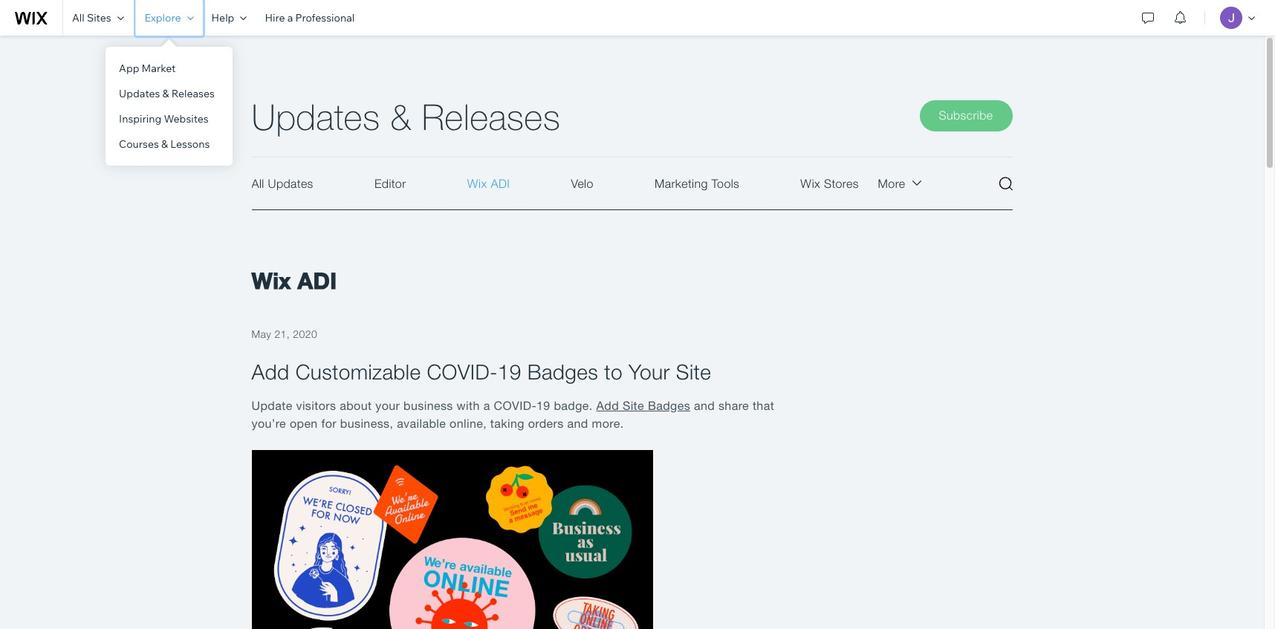 Task type: vqa. For each thing, say whether or not it's contained in the screenshot.
the Store
no



Task type: locate. For each thing, give the bounding box(es) containing it.
all sites
[[72, 11, 111, 25]]

app market link
[[106, 56, 233, 81]]

1 vertical spatial &
[[161, 137, 168, 151]]

app
[[119, 62, 139, 75]]

0 vertical spatial &
[[162, 87, 169, 100]]

lessons
[[170, 137, 210, 151]]

& for updates
[[162, 87, 169, 100]]

courses & lessons
[[119, 137, 210, 151]]

&
[[162, 87, 169, 100], [161, 137, 168, 151]]

& up inspiring websites
[[162, 87, 169, 100]]

help button
[[203, 0, 256, 36]]

inspiring websites
[[119, 112, 209, 126]]

market
[[142, 62, 176, 75]]

all
[[72, 11, 85, 25]]

courses & lessons link
[[106, 132, 233, 157]]

professional
[[295, 11, 355, 25]]

& down inspiring websites
[[161, 137, 168, 151]]

courses
[[119, 137, 159, 151]]

& for courses
[[161, 137, 168, 151]]

& inside courses & lessons link
[[161, 137, 168, 151]]

app market
[[119, 62, 176, 75]]

inspiring websites link
[[106, 106, 233, 132]]

a
[[287, 11, 293, 25]]

help
[[211, 11, 234, 25]]

hire a professional
[[265, 11, 355, 25]]

updates & releases link
[[106, 81, 233, 106]]

explore
[[145, 11, 181, 25]]

& inside the 'updates & releases' link
[[162, 87, 169, 100]]

websites
[[164, 112, 209, 126]]



Task type: describe. For each thing, give the bounding box(es) containing it.
hire a professional link
[[256, 0, 364, 36]]

sites
[[87, 11, 111, 25]]

updates
[[119, 87, 160, 100]]

releases
[[171, 87, 215, 100]]

hire
[[265, 11, 285, 25]]

inspiring
[[119, 112, 161, 126]]

updates & releases
[[119, 87, 215, 100]]



